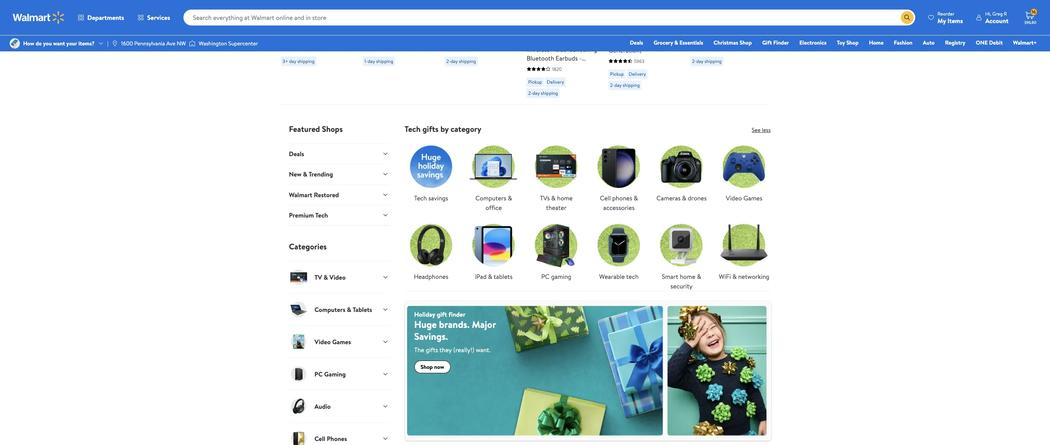Task type: describe. For each thing, give the bounding box(es) containing it.
wh52
[[324, 51, 341, 59]]

toy
[[837, 39, 845, 47]]

tech inside dropdown button
[[315, 211, 328, 220]]

2- down aluminum at top left
[[447, 58, 451, 65]]

0 vertical spatial gifts
[[423, 124, 439, 134]]

office
[[486, 203, 502, 212]]

smart home & security link
[[655, 219, 708, 291]]

tv & video
[[315, 273, 346, 282]]

search icon image
[[904, 14, 911, 21]]

(really!)
[[453, 346, 475, 355]]

50"
[[381, 15, 390, 24]]

$99.99
[[730, 4, 746, 12]]

- right 2
[[718, 42, 721, 51]]

hi, greg r account
[[986, 10, 1009, 25]]

f515ea-
[[301, 51, 324, 59]]

day down bluetooth
[[533, 90, 540, 96]]

tech
[[626, 272, 639, 281]]

video games for video games link
[[726, 194, 763, 203]]

8gb,
[[281, 42, 295, 51]]

cell phones & accessories link
[[593, 140, 646, 213]]

premium tech
[[289, 211, 328, 220]]

& inside smart home & security
[[697, 272, 702, 281]]

& for tvs & home theater
[[551, 194, 556, 203]]

now $399.00 $479.00 more options from $249.00
[[609, 4, 675, 22]]

delivery for $399.00
[[629, 71, 646, 77]]

1 horizontal spatial starlight
[[478, 24, 502, 33]]

2 beats from the top
[[527, 63, 542, 71]]

home inside smart home & security
[[680, 272, 696, 281]]

see
[[752, 126, 761, 134]]

computers & office link
[[467, 140, 520, 213]]

ipad & tablets
[[475, 272, 513, 281]]

15.6"
[[326, 15, 339, 24]]

5963
[[634, 58, 645, 65]]

product group containing $249.00
[[445, 0, 516, 101]]

toy shop
[[837, 39, 859, 47]]

aluminum
[[445, 33, 473, 42]]

wearable
[[599, 272, 625, 281]]

touch
[[296, 24, 312, 33]]

deals inside deals link
[[630, 39, 643, 47]]

now $248.00 $319.00 vizio 50" class v-series 4k uhd led smart tv v505-j09
[[363, 4, 431, 42]]

ipad inside 2021 apple 10.2-inch ipad wi-fi 256gb - silver (9th generation)
[[666, 28, 678, 37]]

nw
[[177, 39, 186, 47]]

$479.00
[[653, 4, 672, 12]]

day down generation)
[[615, 82, 622, 89]]

grocery
[[654, 39, 673, 47]]

list containing tech savings
[[400, 134, 776, 291]]

44
[[307, 45, 312, 52]]

cell for cell phones & accessories
[[600, 194, 611, 203]]

auto link
[[920, 38, 939, 47]]

to
[[740, 24, 746, 33]]

wifi & networking
[[719, 272, 770, 281]]

less
[[762, 126, 771, 134]]

intel
[[281, 33, 293, 42]]

video for "video games" dropdown button
[[315, 338, 331, 347]]

1 vertical spatial $149.95
[[527, 22, 545, 30]]

day for apple
[[451, 58, 458, 65]]

pc gaming button
[[289, 358, 389, 391]]

restored
[[314, 191, 339, 199]]

& for computers & tablets
[[347, 306, 351, 314]]

product group containing now $79.99
[[691, 0, 761, 101]]

fi
[[618, 37, 623, 46]]

shops
[[322, 124, 343, 134]]

shop for christmas shop
[[740, 39, 752, 47]]

new & trending
[[289, 170, 333, 179]]

2-day shipping down red
[[528, 90, 558, 96]]

$248.00
[[379, 4, 405, 13]]

$399.00
[[625, 4, 650, 13]]

home link
[[866, 38, 888, 47]]

delivery for $99.95
[[547, 79, 564, 85]]

grocery & essentials link
[[650, 38, 707, 47]]

shop for toy shop
[[847, 39, 859, 47]]

gps
[[445, 24, 457, 33]]

3+ day shipping
[[283, 58, 315, 65]]

smart inside now $248.00 $319.00 vizio 50" class v-series 4k uhd led smart tv v505-j09
[[401, 24, 417, 33]]

wi-
[[609, 37, 618, 46]]

registry
[[945, 39, 966, 47]]

premium
[[289, 211, 314, 220]]

now for $248.00
[[363, 4, 377, 13]]

from inside now $399.00 $479.00 more options from $249.00
[[642, 14, 654, 22]]

(9th
[[666, 37, 678, 46]]

earbuds
[[556, 54, 578, 63]]

my
[[938, 16, 946, 25]]

ave
[[166, 39, 175, 47]]

cell for cell phones
[[315, 435, 325, 444]]

1-
[[365, 58, 368, 65]]

cameras & drones link
[[655, 140, 708, 203]]

1 vertical spatial $99.95
[[561, 14, 576, 22]]

savings.
[[414, 330, 448, 343]]

4k
[[363, 24, 371, 33]]

walmart image
[[13, 11, 65, 24]]

generation)
[[609, 46, 642, 55]]

3+
[[283, 58, 288, 65]]

how do you want your items?
[[23, 39, 95, 47]]

shop now
[[421, 363, 444, 371]]

cell phones & accessories
[[600, 194, 638, 212]]

680mb/s,
[[691, 33, 718, 42]]

tv inside dropdown button
[[315, 273, 322, 282]]

registry link
[[942, 38, 969, 47]]

day for $79.99
[[697, 58, 704, 65]]

2tb
[[714, 15, 725, 24]]

& for grocery & essentials
[[675, 39, 678, 47]]

tech for tech gifts by category
[[405, 124, 421, 134]]

& for ipad & tablets
[[488, 272, 493, 281]]

from inside now $99.95 $149.95 options from $99.95 – $149.95
[[547, 14, 559, 22]]

$379.00
[[297, 4, 322, 13]]

phones
[[613, 194, 632, 203]]

apple for $249.00
[[445, 15, 461, 24]]

computers & tablets
[[315, 306, 372, 314]]

computers for computers & office
[[476, 194, 507, 203]]

0 horizontal spatial shop
[[421, 363, 433, 371]]

shop now link
[[414, 361, 451, 374]]

deals button
[[289, 144, 389, 164]]

drones
[[688, 194, 707, 203]]

product group containing now $399.00
[[609, 0, 680, 101]]

led
[[388, 24, 399, 33]]

categories
[[289, 242, 327, 252]]

accessories
[[604, 203, 635, 212]]

fashion link
[[891, 38, 916, 47]]

tv inside now $248.00 $319.00 vizio 50" class v-series 4k uhd led smart tv v505-j09
[[419, 24, 426, 33]]

theater
[[546, 203, 567, 212]]

video for video games link
[[726, 194, 742, 203]]

pc inside 'now $379.00 $499.00 asus vivobook 15.6" fhd touch pc laptop, intel core i5-1135g7, 8gb, 512gb, win 11 home, f515ea-wh52'
[[313, 24, 322, 33]]

$79.99
[[707, 4, 727, 13]]

2- down 3.2
[[692, 58, 697, 65]]

- left up
[[728, 24, 731, 33]]

shipping down 1820
[[541, 90, 558, 96]]

- inside 2021 apple 10.2-inch ipad wi-fi 256gb - silver (9th generation)
[[646, 37, 648, 46]]

ipad & tablets link
[[467, 219, 520, 282]]

product group containing now $379.00
[[281, 0, 352, 101]]

see less
[[752, 126, 771, 134]]

account
[[986, 16, 1009, 25]]

sandisk
[[691, 15, 712, 24]]

product group containing now $99.95
[[527, 0, 598, 101]]

shipping down "5963"
[[623, 82, 640, 89]]



Task type: vqa. For each thing, say whether or not it's contained in the screenshot.


Task type: locate. For each thing, give the bounding box(es) containing it.
now $79.99 $99.99 sandisk 2tb portable external ssd - up to 680mb/s, usb-c, usb 3.2 gen 2 - sdssde29- 2t00-aw25
[[691, 4, 755, 59]]

0 horizontal spatial from
[[547, 14, 559, 22]]

now $99.95 $149.95 options from $99.95 – $149.95
[[527, 4, 584, 30]]

0 horizontal spatial starlight
[[445, 42, 468, 51]]

& inside the cell phones & accessories
[[634, 194, 638, 203]]

0 horizontal spatial tv
[[315, 273, 322, 282]]

product group
[[281, 0, 352, 101], [363, 0, 434, 101], [445, 0, 516, 101], [527, 0, 598, 101], [609, 0, 680, 101], [691, 0, 761, 101]]

2- down bluetooth
[[528, 90, 533, 96]]

pickup down bluetooth
[[528, 79, 542, 85]]

tech for tech savings
[[414, 194, 427, 203]]

0 vertical spatial deals
[[630, 39, 643, 47]]

2-day shipping down "5963"
[[610, 82, 640, 89]]

$249.00 inside $249.00 apple watch se (2023) gps 40mm starlight aluminum case with starlight sport band - s/m
[[445, 4, 470, 13]]

0 horizontal spatial pickup
[[528, 79, 542, 85]]

pickup down generation)
[[610, 71, 624, 77]]

2 from from the left
[[642, 14, 654, 22]]

smart inside smart home & security
[[662, 272, 679, 281]]

computers down tv & video
[[315, 306, 346, 314]]

vivobook
[[298, 15, 324, 24]]

sport
[[470, 42, 485, 51]]

new & trending button
[[289, 164, 389, 185]]

$249.00 down $479.00 on the right
[[655, 14, 675, 22]]

wearable tech
[[599, 272, 639, 281]]

buds
[[563, 36, 576, 45]]

usb-
[[719, 33, 733, 42]]

2021 apple 10.2-inch ipad wi-fi 256gb - silver (9th generation)
[[609, 28, 678, 55]]

$249.00 inside now $399.00 $479.00 more options from $249.00
[[655, 14, 675, 22]]

1 vertical spatial deals
[[289, 150, 304, 158]]

v505-
[[363, 33, 380, 42]]

now for $79.99
[[691, 4, 705, 13]]

cell left the phones
[[315, 435, 325, 444]]

departments
[[87, 13, 124, 22]]

- inside beats studio buds – true wireless noise cancelling bluetooth earbuds - beats red
[[580, 54, 582, 63]]

supercenter
[[228, 39, 258, 47]]

deals up new
[[289, 150, 304, 158]]

day down 3.2
[[697, 58, 704, 65]]

electronics
[[800, 39, 827, 47]]

0 horizontal spatial deals
[[289, 150, 304, 158]]

1 vertical spatial tv
[[315, 273, 322, 282]]

new
[[289, 170, 302, 179]]

pc for pc gaming
[[315, 370, 323, 379]]

1 vertical spatial home
[[680, 272, 696, 281]]

c,
[[733, 33, 740, 42]]

1 horizontal spatial shop
[[740, 39, 752, 47]]

fhd
[[281, 24, 294, 33]]

16
[[1032, 8, 1036, 15]]

10.2-
[[641, 28, 653, 37]]

shipping down '5'
[[705, 58, 722, 65]]

& for tv & video
[[324, 273, 328, 282]]

1 horizontal spatial ipad
[[666, 28, 678, 37]]

shipping for $79.99
[[705, 58, 722, 65]]

deals down 10.2-
[[630, 39, 643, 47]]

smart
[[401, 24, 417, 33], [662, 272, 679, 281]]

$249.00 apple watch se (2023) gps 40mm starlight aluminum case with starlight sport band - s/m
[[445, 4, 509, 59]]

see less button
[[752, 126, 771, 134]]

apple left watch
[[445, 15, 461, 24]]

day down aluminum at top left
[[451, 58, 458, 65]]

now inside now $79.99 $99.99 sandisk 2tb portable external ssd - up to 680mb/s, usb-c, usb 3.2 gen 2 - sdssde29- 2t00-aw25
[[691, 4, 705, 13]]

– inside now $99.95 $149.95 options from $99.95 – $149.95
[[578, 14, 581, 22]]

games inside dropdown button
[[332, 338, 351, 347]]

from right options
[[547, 14, 559, 22]]

1 horizontal spatial tv
[[419, 24, 426, 33]]

- right 'earbuds'
[[580, 54, 582, 63]]

video up computers & tablets dropdown button
[[330, 273, 346, 282]]

512gb,
[[296, 42, 316, 51]]

2-day shipping
[[447, 58, 476, 65], [692, 58, 722, 65], [610, 82, 640, 89], [528, 90, 558, 96]]

now up sandisk
[[691, 4, 705, 13]]

1 vertical spatial apple
[[623, 28, 639, 37]]

computers inside dropdown button
[[315, 306, 346, 314]]

portable
[[726, 15, 750, 24]]

band
[[487, 42, 501, 51]]

shipping down 21582
[[376, 58, 393, 65]]

now inside now $248.00 $319.00 vizio 50" class v-series 4k uhd led smart tv v505-j09
[[363, 4, 377, 13]]

1 horizontal spatial games
[[744, 194, 763, 203]]

- left the silver
[[646, 37, 648, 46]]

- right 'band'
[[502, 42, 505, 51]]

beats left 'studio' at the right top
[[527, 36, 542, 45]]

apple inside 2021 apple 10.2-inch ipad wi-fi 256gb - silver (9th generation)
[[623, 28, 639, 37]]

apple up deals link
[[623, 28, 639, 37]]

1 vertical spatial games
[[332, 338, 351, 347]]

clear search field text image
[[892, 14, 898, 21]]

one debit
[[976, 39, 1003, 47]]

0 vertical spatial $249.00
[[445, 4, 470, 13]]

5 now from the left
[[691, 4, 705, 13]]

deals inside deals dropdown button
[[289, 150, 304, 158]]

tv right v-
[[419, 24, 426, 33]]

0 vertical spatial pickup
[[610, 71, 624, 77]]

services
[[147, 13, 170, 22]]

networking
[[739, 272, 770, 281]]

product group containing now $248.00
[[363, 0, 434, 101]]

0 vertical spatial beats
[[527, 36, 542, 45]]

 image for washington supercenter
[[189, 39, 196, 47]]

essentials
[[680, 39, 704, 47]]

2- down generation)
[[610, 82, 615, 89]]

now for $99.95
[[527, 4, 541, 13]]

gifts left 'by'
[[423, 124, 439, 134]]

cell inside dropdown button
[[315, 435, 325, 444]]

0 vertical spatial cell
[[600, 194, 611, 203]]

pc for pc gaming
[[542, 272, 550, 281]]

1 product group from the left
[[281, 0, 352, 101]]

$149.95 up 'studio' at the right top
[[527, 22, 545, 30]]

delivery down "5963"
[[629, 71, 646, 77]]

watch
[[463, 15, 480, 24]]

departments button
[[71, 8, 131, 27]]

1 horizontal spatial  image
[[189, 39, 196, 47]]

tv down categories on the left bottom of page
[[315, 273, 322, 282]]

inch
[[653, 28, 665, 37]]

apple inside $249.00 apple watch se (2023) gps 40mm starlight aluminum case with starlight sport band - s/m
[[445, 15, 461, 24]]

0 vertical spatial –
[[578, 14, 581, 22]]

case
[[474, 33, 488, 42]]

1 horizontal spatial home
[[680, 272, 696, 281]]

beats left red
[[527, 63, 542, 71]]

2 vertical spatial tech
[[315, 211, 328, 220]]

 image
[[112, 40, 118, 47]]

0 vertical spatial games
[[744, 194, 763, 203]]

0 vertical spatial delivery
[[629, 71, 646, 77]]

$249.00 up watch
[[445, 4, 470, 13]]

ipad up grocery & essentials
[[666, 28, 678, 37]]

now inside 'now $379.00 $499.00 asus vivobook 15.6" fhd touch pc laptop, intel core i5-1135g7, 8gb, 512gb, win 11 home, f515ea-wh52'
[[281, 4, 295, 13]]

apple for 2021
[[623, 28, 639, 37]]

1 vertical spatial delivery
[[547, 79, 564, 85]]

list
[[400, 134, 776, 291]]

video right drones
[[726, 194, 742, 203]]

now up options
[[527, 4, 541, 13]]

0 vertical spatial computers
[[476, 194, 507, 203]]

day for $248.00
[[368, 58, 375, 65]]

tech left 'by'
[[405, 124, 421, 134]]

1 now from the left
[[281, 4, 295, 13]]

toy shop link
[[834, 38, 863, 47]]

pickup for $99.95
[[528, 79, 542, 85]]

& for wifi & networking
[[733, 272, 737, 281]]

red
[[544, 63, 555, 71]]

shop right "c," at the right top of the page
[[740, 39, 752, 47]]

tvs & home theater
[[540, 194, 573, 212]]

1 horizontal spatial $149.95
[[566, 4, 584, 12]]

home inside the tvs & home theater
[[557, 194, 573, 203]]

1 vertical spatial starlight
[[445, 42, 468, 51]]

computers inside computers & office
[[476, 194, 507, 203]]

category
[[451, 124, 482, 134]]

0 vertical spatial video
[[726, 194, 742, 203]]

now inside now $399.00 $479.00 more options from $249.00
[[609, 4, 623, 13]]

walmart restored button
[[289, 185, 389, 205]]

2-day shipping down 407
[[447, 58, 476, 65]]

tvs
[[540, 194, 550, 203]]

$99.95 up buds
[[561, 14, 576, 22]]

items?
[[78, 39, 95, 47]]

1 vertical spatial pc
[[542, 272, 550, 281]]

grocery & essentials
[[654, 39, 704, 47]]

games for "video games" dropdown button
[[332, 338, 351, 347]]

video games for "video games" dropdown button
[[315, 338, 351, 347]]

cell
[[600, 194, 611, 203], [315, 435, 325, 444]]

1 horizontal spatial from
[[642, 14, 654, 22]]

0 vertical spatial smart
[[401, 24, 417, 33]]

gifts inside holiday gift finder huge brands. major savings. the gifts they (really!) want.
[[426, 346, 438, 355]]

0 horizontal spatial computers
[[315, 306, 346, 314]]

1 horizontal spatial computers
[[476, 194, 507, 203]]

gifts right the at bottom
[[426, 346, 438, 355]]

0 horizontal spatial games
[[332, 338, 351, 347]]

1 horizontal spatial smart
[[662, 272, 679, 281]]

& for new & trending
[[303, 170, 307, 179]]

0 vertical spatial starlight
[[478, 24, 502, 33]]

Search search field
[[183, 10, 916, 26]]

1 vertical spatial ipad
[[475, 272, 487, 281]]

tech right "premium"
[[315, 211, 328, 220]]

major
[[472, 318, 496, 331]]

0 vertical spatial home
[[557, 194, 573, 203]]

1 horizontal spatial cell
[[600, 194, 611, 203]]

 image
[[10, 38, 20, 49], [189, 39, 196, 47]]

4 product group from the left
[[527, 0, 598, 101]]

 image right nw
[[189, 39, 196, 47]]

from down $399.00
[[642, 14, 654, 22]]

2 horizontal spatial shop
[[847, 39, 859, 47]]

computers up office
[[476, 194, 507, 203]]

0 vertical spatial apple
[[445, 15, 461, 24]]

256gb
[[625, 37, 644, 46]]

0 vertical spatial ipad
[[666, 28, 678, 37]]

cell up the "accessories" in the top right of the page
[[600, 194, 611, 203]]

1 vertical spatial cell
[[315, 435, 325, 444]]

pc
[[313, 24, 322, 33], [542, 272, 550, 281], [315, 370, 323, 379]]

now for $399.00
[[609, 4, 623, 13]]

now for $379.00
[[281, 4, 295, 13]]

$149.95
[[566, 4, 584, 12], [527, 22, 545, 30]]

0 horizontal spatial delivery
[[547, 79, 564, 85]]

1 horizontal spatial delivery
[[629, 71, 646, 77]]

gifts
[[423, 124, 439, 134], [426, 346, 438, 355]]

headphones
[[414, 272, 449, 281]]

smart right led
[[401, 24, 417, 33]]

$99.95 up options
[[543, 4, 563, 13]]

deals link
[[627, 38, 647, 47]]

r
[[1004, 10, 1007, 17]]

2 vertical spatial video
[[315, 338, 331, 347]]

featured
[[289, 124, 320, 134]]

1 vertical spatial tech
[[414, 194, 427, 203]]

now up vizio
[[363, 4, 377, 13]]

0 horizontal spatial  image
[[10, 38, 20, 49]]

wifi
[[719, 272, 731, 281]]

ipad inside ipad & tablets link
[[475, 272, 487, 281]]

1 horizontal spatial $249.00
[[655, 14, 675, 22]]

more
[[609, 14, 622, 22]]

0 vertical spatial $99.95
[[543, 4, 563, 13]]

0 vertical spatial $149.95
[[566, 4, 584, 12]]

premium tech button
[[289, 205, 389, 226]]

gen
[[700, 42, 712, 51]]

tvs & home theater link
[[530, 140, 583, 213]]

day for $379.00
[[289, 58, 296, 65]]

they
[[440, 346, 452, 355]]

& inside computers & office
[[508, 194, 512, 203]]

 image for how do you want your items?
[[10, 38, 20, 49]]

video games inside dropdown button
[[315, 338, 351, 347]]

shop left now
[[421, 363, 433, 371]]

1 vertical spatial $249.00
[[655, 14, 675, 22]]

christmas shop link
[[710, 38, 756, 47]]

1 horizontal spatial apple
[[623, 28, 639, 37]]

2 vertical spatial pc
[[315, 370, 323, 379]]

do
[[36, 39, 42, 47]]

holiday gift finder huge brands. major savings. the gifts they (really!) want.
[[414, 310, 496, 355]]

1 vertical spatial computers
[[315, 306, 346, 314]]

day right 3+
[[289, 58, 296, 65]]

3 product group from the left
[[445, 0, 516, 101]]

wifi & networking link
[[718, 219, 771, 282]]

1 vertical spatial pickup
[[528, 79, 542, 85]]

1 vertical spatial beats
[[527, 63, 542, 71]]

shipping for $248.00
[[376, 58, 393, 65]]

40mm
[[458, 24, 477, 33]]

1 horizontal spatial pickup
[[610, 71, 624, 77]]

0 vertical spatial pc
[[313, 24, 322, 33]]

 image left how
[[10, 38, 20, 49]]

home up theater
[[557, 194, 573, 203]]

walmart+
[[1014, 39, 1037, 47]]

pickup for $399.00
[[610, 71, 624, 77]]

0 vertical spatial tv
[[419, 24, 426, 33]]

3 now from the left
[[527, 4, 541, 13]]

2 now from the left
[[363, 4, 377, 13]]

6 product group from the left
[[691, 0, 761, 101]]

shipping for apple
[[459, 58, 476, 65]]

tech left savings
[[414, 194, 427, 203]]

Walmart Site-Wide search field
[[183, 10, 916, 26]]

computers & office
[[476, 194, 512, 212]]

1 beats from the top
[[527, 36, 542, 45]]

0 vertical spatial video games
[[726, 194, 763, 203]]

shipping down 407
[[459, 58, 476, 65]]

gift finder
[[762, 39, 789, 47]]

ipad left tablets
[[475, 272, 487, 281]]

&
[[675, 39, 678, 47], [303, 170, 307, 179], [508, 194, 512, 203], [551, 194, 556, 203], [634, 194, 638, 203], [682, 194, 687, 203], [488, 272, 493, 281], [697, 272, 702, 281], [733, 272, 737, 281], [324, 273, 328, 282], [347, 306, 351, 314]]

0 horizontal spatial $149.95
[[527, 22, 545, 30]]

silver
[[650, 37, 665, 46]]

(2023)
[[490, 15, 509, 24]]

now up "asus"
[[281, 4, 295, 13]]

day down v505-
[[368, 58, 375, 65]]

delivery down 1820
[[547, 79, 564, 85]]

2-
[[447, 58, 451, 65], [692, 58, 697, 65], [610, 82, 615, 89], [528, 90, 533, 96]]

- inside $249.00 apple watch se (2023) gps 40mm starlight aluminum case with starlight sport band - s/m
[[502, 42, 505, 51]]

0 horizontal spatial ipad
[[475, 272, 487, 281]]

gift
[[437, 310, 447, 319]]

computers
[[476, 194, 507, 203], [315, 306, 346, 314]]

computers for computers & tablets
[[315, 306, 346, 314]]

now up the more
[[609, 4, 623, 13]]

pc inside list
[[542, 272, 550, 281]]

1 vertical spatial smart
[[662, 272, 679, 281]]

shipping for $379.00
[[298, 58, 315, 65]]

& for computers & office
[[508, 194, 512, 203]]

& inside the tvs & home theater
[[551, 194, 556, 203]]

0 vertical spatial tech
[[405, 124, 421, 134]]

huge
[[414, 318, 437, 331]]

shop right toy
[[847, 39, 859, 47]]

1 horizontal spatial video games
[[726, 194, 763, 203]]

1 vertical spatial –
[[578, 36, 581, 45]]

0 horizontal spatial $249.00
[[445, 4, 470, 13]]

brands.
[[439, 318, 470, 331]]

christmas
[[714, 39, 739, 47]]

pc inside dropdown button
[[315, 370, 323, 379]]

– inside beats studio buds – true wireless noise cancelling bluetooth earbuds - beats red
[[578, 36, 581, 45]]

1 horizontal spatial deals
[[630, 39, 643, 47]]

video up the pc gaming
[[315, 338, 331, 347]]

$149.95 up buds
[[566, 4, 584, 12]]

& for cameras & drones
[[682, 194, 687, 203]]

games for video games link
[[744, 194, 763, 203]]

1 vertical spatial gifts
[[426, 346, 438, 355]]

5 product group from the left
[[609, 0, 680, 101]]

home up security
[[680, 272, 696, 281]]

0 horizontal spatial cell
[[315, 435, 325, 444]]

0 horizontal spatial home
[[557, 194, 573, 203]]

cell inside the cell phones & accessories
[[600, 194, 611, 203]]

2 product group from the left
[[363, 0, 434, 101]]

with
[[489, 33, 501, 42]]

video games link
[[718, 140, 771, 203]]

4 now from the left
[[609, 4, 623, 13]]

0 horizontal spatial smart
[[401, 24, 417, 33]]

shop
[[740, 39, 752, 47], [847, 39, 859, 47], [421, 363, 433, 371]]

shipping down the 44 on the top left of page
[[298, 58, 315, 65]]

0 horizontal spatial apple
[[445, 15, 461, 24]]

$96.80
[[1025, 20, 1037, 25]]

1 vertical spatial video games
[[315, 338, 351, 347]]

0 horizontal spatial video games
[[315, 338, 351, 347]]

1 from from the left
[[547, 14, 559, 22]]

1-day shipping
[[365, 58, 393, 65]]

1 vertical spatial video
[[330, 273, 346, 282]]

smart up security
[[662, 272, 679, 281]]

now inside now $99.95 $149.95 options from $99.95 – $149.95
[[527, 4, 541, 13]]

2-day shipping down gen
[[692, 58, 722, 65]]



